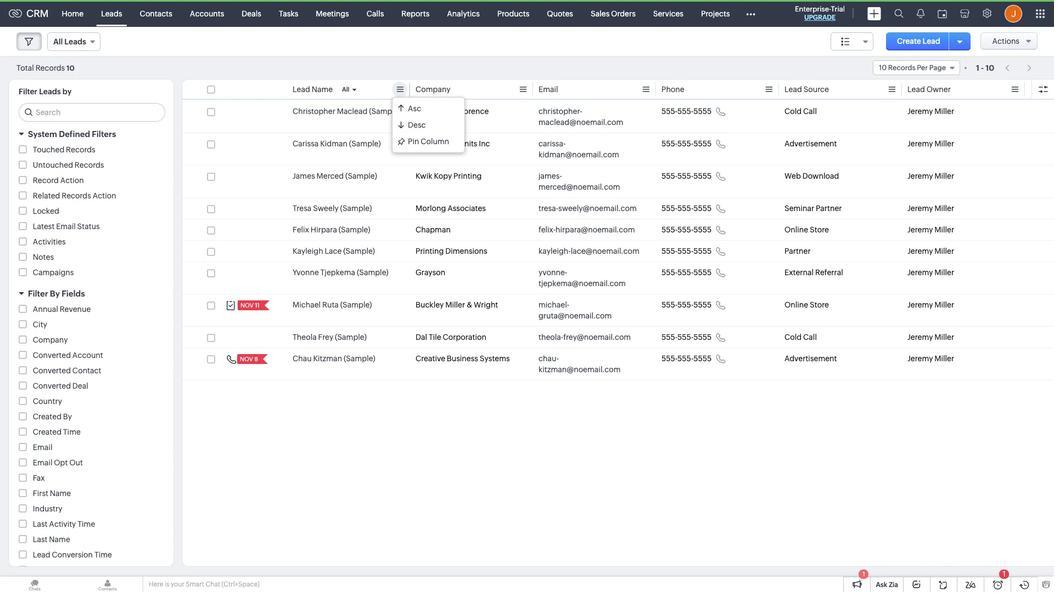Task type: vqa. For each thing, say whether or not it's contained in the screenshot.


Task type: locate. For each thing, give the bounding box(es) containing it.
ask zia
[[876, 582, 898, 590]]

10 right -
[[986, 63, 994, 72]]

out
[[69, 459, 83, 468]]

3 jeremy from the top
[[908, 172, 933, 181]]

leads right the home link
[[101, 9, 122, 18]]

seminar partner
[[785, 204, 842, 213]]

3 5555 from the top
[[694, 172, 712, 181]]

annual
[[33, 305, 58, 314]]

filter up annual
[[28, 289, 48, 299]]

7 jeremy miller from the top
[[908, 268, 954, 277]]

(sample) right frey
[[335, 333, 367, 342]]

0 vertical spatial filter
[[19, 87, 37, 96]]

latest
[[33, 222, 55, 231]]

lead name up chats image
[[33, 567, 73, 575]]

record
[[33, 176, 59, 185]]

leads for filter leads by
[[39, 87, 61, 96]]

2 created from the top
[[33, 428, 62, 437]]

jeremy for theola-frey@noemail.com
[[908, 333, 933, 342]]

converted
[[33, 351, 71, 360], [33, 367, 71, 376], [33, 382, 71, 391]]

first
[[33, 490, 48, 499]]

555-555-5555 for yvonne- tjepkema@noemail.com
[[662, 268, 712, 277]]

company up rangoni
[[416, 85, 451, 94]]

frey@noemail.com
[[563, 333, 631, 342]]

6 5555 from the top
[[694, 247, 712, 256]]

1 horizontal spatial action
[[93, 192, 116, 200]]

10 555-555-5555 from the top
[[662, 355, 712, 363]]

8 jeremy from the top
[[908, 301, 933, 310]]

by for created
[[63, 413, 72, 422]]

miller for felix-hirpara@noemail.com
[[935, 226, 954, 234]]

0 vertical spatial partner
[[816, 204, 842, 213]]

0 vertical spatial printing
[[454, 172, 482, 181]]

10 records per page
[[879, 64, 946, 72]]

all inside field
[[53, 37, 63, 46]]

1 vertical spatial filter
[[28, 289, 48, 299]]

2 vertical spatial converted
[[33, 382, 71, 391]]

by for filter
[[50, 289, 60, 299]]

filter
[[19, 87, 37, 96], [28, 289, 48, 299]]

store for michael- gruta@noemail.com
[[810, 301, 829, 310]]

1 jeremy from the top
[[908, 107, 933, 116]]

online down seminar
[[785, 226, 808, 234]]

lead right 'create' on the top right of the page
[[923, 37, 940, 46]]

converted for converted contact
[[33, 367, 71, 376]]

1 cold from the top
[[785, 107, 802, 116]]

cold call
[[785, 107, 817, 116], [785, 333, 817, 342]]

nov left the 11
[[240, 303, 254, 309]]

miller
[[935, 107, 954, 116], [935, 139, 954, 148], [935, 172, 954, 181], [935, 204, 954, 213], [935, 226, 954, 234], [935, 247, 954, 256], [935, 268, 954, 277], [445, 301, 465, 310], [935, 301, 954, 310], [935, 333, 954, 342], [935, 355, 954, 363]]

online store for felix-hirpara@noemail.com
[[785, 226, 829, 234]]

2 555-555-5555 from the top
[[662, 139, 712, 148]]

0 vertical spatial cold call
[[785, 107, 817, 116]]

555-555-5555 for tresa-sweely@noemail.com
[[662, 204, 712, 213]]

records up filter leads by
[[35, 63, 65, 72]]

7 jeremy from the top
[[908, 268, 933, 277]]

miller for christopher- maclead@noemail.com
[[935, 107, 954, 116]]

1 vertical spatial printing
[[416, 247, 444, 256]]

1 vertical spatial all
[[342, 86, 350, 93]]

1 converted from the top
[[33, 351, 71, 360]]

referral
[[815, 268, 843, 277]]

records left per
[[888, 64, 916, 72]]

0 vertical spatial call
[[803, 107, 817, 116]]

1 horizontal spatial lead name
[[293, 85, 333, 94]]

1 vertical spatial converted
[[33, 367, 71, 376]]

online for michael- gruta@noemail.com
[[785, 301, 808, 310]]

2 5555 from the top
[[694, 139, 712, 148]]

1 vertical spatial lead name
[[33, 567, 73, 575]]

1 jeremy miller from the top
[[908, 107, 954, 116]]

1 vertical spatial call
[[803, 333, 817, 342]]

1 horizontal spatial 10
[[879, 64, 887, 72]]

10 inside total records 10
[[66, 64, 75, 72]]

is
[[165, 581, 169, 589]]

jeremy for michael- gruta@noemail.com
[[908, 301, 933, 310]]

records down record action
[[62, 192, 91, 200]]

revenue
[[60, 305, 91, 314]]

9 jeremy miller from the top
[[908, 333, 954, 342]]

1 advertisement from the top
[[785, 139, 837, 148]]

8 jeremy miller from the top
[[908, 301, 954, 310]]

jeremy miller for theola-frey@noemail.com
[[908, 333, 954, 342]]

1 vertical spatial nov
[[240, 356, 253, 363]]

2 store from the top
[[810, 301, 829, 310]]

(sample) inside "link"
[[335, 333, 367, 342]]

create
[[897, 37, 921, 46]]

carissa-
[[539, 139, 566, 148]]

last
[[33, 521, 48, 529], [33, 536, 48, 545]]

7 5555 from the top
[[694, 268, 712, 277]]

10 up by
[[66, 64, 75, 72]]

4 555-555-5555 from the top
[[662, 204, 712, 213]]

8 555-555-5555 from the top
[[662, 301, 712, 310]]

5555 for tresa-sweely@noemail.com
[[694, 204, 712, 213]]

1 horizontal spatial by
[[63, 413, 72, 422]]

partner right seminar
[[816, 204, 842, 213]]

rangoni
[[416, 107, 446, 116]]

printing right kopy
[[454, 172, 482, 181]]

jeremy for chau- kitzman@noemail.com
[[908, 355, 933, 363]]

1 vertical spatial partner
[[785, 247, 811, 256]]

(sample) right ruta
[[340, 301, 372, 310]]

row group
[[182, 101, 1054, 381]]

lead inside create lead button
[[923, 37, 940, 46]]

0 horizontal spatial company
[[33, 336, 68, 345]]

nov for chau
[[240, 356, 253, 363]]

5555 for james- merced@noemail.com
[[694, 172, 712, 181]]

florence
[[458, 107, 489, 116]]

online for felix-hirpara@noemail.com
[[785, 226, 808, 234]]

2 last from the top
[[33, 536, 48, 545]]

opt
[[54, 459, 68, 468]]

grayson
[[416, 268, 445, 277]]

michael ruta (sample)
[[293, 301, 372, 310]]

1 vertical spatial cold call
[[785, 333, 817, 342]]

online store
[[785, 226, 829, 234], [785, 301, 829, 310]]

0 horizontal spatial partner
[[785, 247, 811, 256]]

0 vertical spatial cold
[[785, 107, 802, 116]]

created by
[[33, 413, 72, 422]]

6 jeremy from the top
[[908, 247, 933, 256]]

jeremy miller for kayleigh-lace@noemail.com
[[908, 247, 954, 256]]

create menu element
[[861, 0, 888, 27]]

2 cold from the top
[[785, 333, 802, 342]]

navigation
[[1000, 60, 1038, 76]]

555-555-5555 for james- merced@noemail.com
[[662, 172, 712, 181]]

created down created by
[[33, 428, 62, 437]]

leads down home on the top of the page
[[64, 37, 86, 46]]

5555 for felix-hirpara@noemail.com
[[694, 226, 712, 234]]

signals element
[[910, 0, 931, 27]]

online store down external referral
[[785, 301, 829, 310]]

5555 for kayleigh-lace@noemail.com
[[694, 247, 712, 256]]

0 vertical spatial action
[[60, 176, 84, 185]]

0 vertical spatial online
[[785, 226, 808, 234]]

6 jeremy miller from the top
[[908, 247, 954, 256]]

merced@noemail.com
[[539, 183, 620, 192]]

10 for 1 - 10
[[986, 63, 994, 72]]

records for 10
[[888, 64, 916, 72]]

email down created time
[[33, 444, 52, 452]]

(sample) for kayleigh lace (sample)
[[343, 247, 375, 256]]

jeremy miller for christopher- maclead@noemail.com
[[908, 107, 954, 116]]

goodknits
[[440, 139, 477, 148]]

buckley miller & wright
[[416, 301, 498, 310]]

jeremy miller for yvonne- tjepkema@noemail.com
[[908, 268, 954, 277]]

partner up external
[[785, 247, 811, 256]]

1 vertical spatial last
[[33, 536, 48, 545]]

kayleigh lace (sample) link
[[293, 246, 375, 257]]

7 555-555-5555 from the top
[[662, 268, 712, 277]]

profile element
[[998, 0, 1029, 27]]

filter for filter by fields
[[28, 289, 48, 299]]

(sample) right sweely
[[340, 204, 372, 213]]

lead
[[923, 37, 940, 46], [293, 85, 310, 94], [785, 85, 802, 94], [908, 85, 925, 94], [33, 551, 50, 560], [33, 567, 50, 575]]

annual revenue
[[33, 305, 91, 314]]

theola frey (sample)
[[293, 333, 367, 342]]

2 cold call from the top
[[785, 333, 817, 342]]

filter inside dropdown button
[[28, 289, 48, 299]]

filter by fields button
[[9, 284, 174, 304]]

call for theola-frey@noemail.com
[[803, 333, 817, 342]]

0 vertical spatial online store
[[785, 226, 829, 234]]

theola
[[293, 333, 317, 342]]

555-555-5555 for carissa- kidman@noemail.com
[[662, 139, 712, 148]]

0 vertical spatial created
[[33, 413, 62, 422]]

0 vertical spatial time
[[63, 428, 81, 437]]

555-555-5555 for felix-hirpara@noemail.com
[[662, 226, 712, 234]]

0 vertical spatial all
[[53, 37, 63, 46]]

inc
[[479, 139, 490, 148]]

10 jeremy from the top
[[908, 355, 933, 363]]

michael- gruta@noemail.com
[[539, 301, 612, 321]]

store down seminar partner in the right of the page
[[810, 226, 829, 234]]

1 vertical spatial company
[[33, 336, 68, 345]]

leads for all leads
[[64, 37, 86, 46]]

christopher maclead (sample)
[[293, 107, 401, 116]]

0 vertical spatial last
[[33, 521, 48, 529]]

christopher-
[[539, 107, 583, 116]]

1 cold call from the top
[[785, 107, 817, 116]]

by inside dropdown button
[[50, 289, 60, 299]]

here
[[149, 581, 163, 589]]

merced
[[317, 172, 344, 181]]

time down created by
[[63, 428, 81, 437]]

action up related records action
[[60, 176, 84, 185]]

(sample) left asc
[[369, 107, 401, 116]]

5 jeremy miller from the top
[[908, 226, 954, 234]]

2 online from the top
[[785, 301, 808, 310]]

lead name up christopher
[[293, 85, 333, 94]]

3 555-555-5555 from the top
[[662, 172, 712, 181]]

1 store from the top
[[810, 226, 829, 234]]

2 horizontal spatial 10
[[986, 63, 994, 72]]

0 horizontal spatial all
[[53, 37, 63, 46]]

1 555-555-5555 from the top
[[662, 107, 712, 116]]

time up contacts image
[[94, 551, 112, 560]]

james
[[293, 172, 315, 181]]

(sample) right kidman
[[349, 139, 381, 148]]

carissa kidman (sample) link
[[293, 138, 381, 149]]

2 horizontal spatial 1
[[1003, 570, 1006, 579]]

column
[[421, 137, 449, 146]]

1 horizontal spatial company
[[416, 85, 451, 94]]

1 created from the top
[[33, 413, 62, 422]]

1 vertical spatial created
[[33, 428, 62, 437]]

records down the defined
[[66, 146, 95, 154]]

records
[[35, 63, 65, 72], [888, 64, 916, 72], [66, 146, 95, 154], [75, 161, 104, 170], [62, 192, 91, 200]]

hirpara
[[311, 226, 337, 234]]

records for related
[[62, 192, 91, 200]]

email opt out
[[33, 459, 83, 468]]

0 horizontal spatial 10
[[66, 64, 75, 72]]

Other Modules field
[[739, 5, 762, 22]]

nov left 8
[[240, 356, 253, 363]]

store down external referral
[[810, 301, 829, 310]]

555-555-5555 for theola-frey@noemail.com
[[662, 333, 712, 342]]

related
[[33, 192, 60, 200]]

created for created by
[[33, 413, 62, 422]]

all for all
[[342, 86, 350, 93]]

10 left per
[[879, 64, 887, 72]]

(sample) up kayleigh lace (sample)
[[339, 226, 370, 234]]

1 vertical spatial by
[[63, 413, 72, 422]]

2 vertical spatial leads
[[39, 87, 61, 96]]

total
[[16, 63, 34, 72]]

2 advertisement from the top
[[785, 355, 837, 363]]

all up total records 10
[[53, 37, 63, 46]]

filter down total
[[19, 87, 37, 96]]

advertisement for chau- kitzman@noemail.com
[[785, 355, 837, 363]]

online store down seminar partner in the right of the page
[[785, 226, 829, 234]]

last for last activity time
[[33, 521, 48, 529]]

2 jeremy miller from the top
[[908, 139, 954, 148]]

analytics link
[[438, 0, 489, 27]]

felix-
[[539, 226, 556, 234]]

by up annual revenue
[[50, 289, 60, 299]]

0 vertical spatial store
[[810, 226, 829, 234]]

6 555-555-5555 from the top
[[662, 247, 712, 256]]

5 555-555-5555 from the top
[[662, 226, 712, 234]]

0 vertical spatial converted
[[33, 351, 71, 360]]

last down last activity time
[[33, 536, 48, 545]]

(sample) right "kitzman"
[[344, 355, 375, 363]]

1 vertical spatial online
[[785, 301, 808, 310]]

jeremy miller for felix-hirpara@noemail.com
[[908, 226, 954, 234]]

created down country
[[33, 413, 62, 422]]

jeremy for yvonne- tjepkema@noemail.com
[[908, 268, 933, 277]]

projects link
[[692, 0, 739, 27]]

1 5555 from the top
[[694, 107, 712, 116]]

untouched records
[[33, 161, 104, 170]]

created
[[33, 413, 62, 422], [33, 428, 62, 437]]

2 online store from the top
[[785, 301, 829, 310]]

online down external
[[785, 301, 808, 310]]

1 online from the top
[[785, 226, 808, 234]]

tjepkema@noemail.com
[[539, 279, 626, 288]]

2 vertical spatial time
[[94, 551, 112, 560]]

systems
[[480, 355, 510, 363]]

0 vertical spatial company
[[416, 85, 451, 94]]

9 jeremy from the top
[[908, 333, 933, 342]]

time right activity
[[78, 521, 95, 529]]

1 call from the top
[[803, 107, 817, 116]]

(sample) for theola frey (sample)
[[335, 333, 367, 342]]

2 jeremy from the top
[[908, 139, 933, 148]]

5 jeremy from the top
[[908, 226, 933, 234]]

5 5555 from the top
[[694, 226, 712, 234]]

call
[[803, 107, 817, 116], [803, 333, 817, 342]]

1 vertical spatial online store
[[785, 301, 829, 310]]

theola-frey@noemail.com link
[[539, 332, 631, 343]]

1 vertical spatial cold
[[785, 333, 802, 342]]

1 horizontal spatial leads
[[64, 37, 86, 46]]

converted account
[[33, 351, 103, 360]]

1 vertical spatial action
[[93, 192, 116, 200]]

0 vertical spatial nov
[[240, 303, 254, 309]]

pin column
[[408, 137, 449, 146]]

0 horizontal spatial by
[[50, 289, 60, 299]]

james merced (sample) link
[[293, 171, 377, 182]]

morlong
[[416, 204, 446, 213]]

leads inside field
[[64, 37, 86, 46]]

1 horizontal spatial printing
[[454, 172, 482, 181]]

lead name
[[293, 85, 333, 94], [33, 567, 73, 575]]

8 5555 from the top
[[694, 301, 712, 310]]

(sample) right lace
[[343, 247, 375, 256]]

1 vertical spatial time
[[78, 521, 95, 529]]

1 horizontal spatial all
[[342, 86, 350, 93]]

3 converted from the top
[[33, 382, 71, 391]]

0 vertical spatial by
[[50, 289, 60, 299]]

company down 'city'
[[33, 336, 68, 345]]

4 jeremy miller from the top
[[908, 204, 954, 213]]

10 jeremy miller from the top
[[908, 355, 954, 363]]

0 vertical spatial leads
[[101, 9, 122, 18]]

system defined filters
[[28, 130, 116, 139]]

4 5555 from the top
[[694, 204, 712, 213]]

nov 11
[[240, 303, 260, 309]]

9 555-555-5555 from the top
[[662, 333, 712, 342]]

jeremy
[[908, 107, 933, 116], [908, 139, 933, 148], [908, 172, 933, 181], [908, 204, 933, 213], [908, 226, 933, 234], [908, 247, 933, 256], [908, 268, 933, 277], [908, 301, 933, 310], [908, 333, 933, 342], [908, 355, 933, 363]]

9 5555 from the top
[[694, 333, 712, 342]]

owner
[[927, 85, 951, 94]]

4 jeremy from the top
[[908, 204, 933, 213]]

contact
[[72, 367, 101, 376]]

0 horizontal spatial lead name
[[33, 567, 73, 575]]

(sample) for christopher maclead (sample)
[[369, 107, 401, 116]]

converted up country
[[33, 382, 71, 391]]

name down conversion
[[52, 567, 73, 575]]

555-555-5555 for michael- gruta@noemail.com
[[662, 301, 712, 310]]

None field
[[831, 32, 874, 51]]

8
[[254, 356, 258, 363]]

create menu image
[[868, 7, 881, 20]]

by up created time
[[63, 413, 72, 422]]

quotes link
[[538, 0, 582, 27]]

1 online store from the top
[[785, 226, 829, 234]]

oh
[[416, 139, 427, 148]]

0 horizontal spatial leads
[[39, 87, 61, 96]]

10 5555 from the top
[[694, 355, 712, 363]]

(sample) right "merced"
[[345, 172, 377, 181]]

name down activity
[[49, 536, 70, 545]]

leads left by
[[39, 87, 61, 96]]

1 vertical spatial advertisement
[[785, 355, 837, 363]]

printing up grayson
[[416, 247, 444, 256]]

quotes
[[547, 9, 573, 18]]

555-555-5555 for christopher- maclead@noemail.com
[[662, 107, 712, 116]]

2 call from the top
[[803, 333, 817, 342]]

notes
[[33, 253, 54, 262]]

2 converted from the top
[[33, 367, 71, 376]]

last down industry
[[33, 521, 48, 529]]

jeremy for felix-hirpara@noemail.com
[[908, 226, 933, 234]]

0 vertical spatial advertisement
[[785, 139, 837, 148]]

converted up converted contact
[[33, 351, 71, 360]]

chau kitzman (sample)
[[293, 355, 375, 363]]

latest email status
[[33, 222, 100, 231]]

time for activity
[[78, 521, 95, 529]]

1 vertical spatial store
[[810, 301, 829, 310]]

crm
[[26, 8, 49, 19]]

records down touched records
[[75, 161, 104, 170]]

action up status
[[93, 192, 116, 200]]

activities
[[33, 238, 66, 247]]

last activity time
[[33, 521, 95, 529]]

all up christopher maclead (sample)
[[342, 86, 350, 93]]

james- merced@noemail.com link
[[539, 171, 640, 193]]

cold call for theola-frey@noemail.com
[[785, 333, 817, 342]]

lead left "source" on the top of page
[[785, 85, 802, 94]]

records inside field
[[888, 64, 916, 72]]

(sample) right tjepkema
[[357, 268, 389, 277]]

3 jeremy miller from the top
[[908, 172, 954, 181]]

converted up 'converted deal'
[[33, 367, 71, 376]]

zia
[[889, 582, 898, 590]]

lead up christopher
[[293, 85, 310, 94]]

0 vertical spatial lead name
[[293, 85, 333, 94]]

your
[[171, 581, 184, 589]]

1 vertical spatial leads
[[64, 37, 86, 46]]

converted for converted account
[[33, 351, 71, 360]]

1 horizontal spatial 1
[[976, 63, 980, 72]]

kayleigh-lace@noemail.com link
[[539, 246, 640, 257]]

1 last from the top
[[33, 521, 48, 529]]

jeremy for carissa- kidman@noemail.com
[[908, 139, 933, 148]]



Task type: describe. For each thing, give the bounding box(es) containing it.
online store for michael- gruta@noemail.com
[[785, 301, 829, 310]]

phone
[[662, 85, 685, 94]]

5555 for carissa- kidman@noemail.com
[[694, 139, 712, 148]]

kopy
[[434, 172, 452, 181]]

miller for yvonne- tjepkema@noemail.com
[[935, 268, 954, 277]]

10 for total records 10
[[66, 64, 75, 72]]

jeremy miller for chau- kitzman@noemail.com
[[908, 355, 954, 363]]

sales orders link
[[582, 0, 644, 27]]

tresa-sweely@noemail.com
[[539, 204, 637, 213]]

services link
[[644, 0, 692, 27]]

last name
[[33, 536, 70, 545]]

dimensions
[[445, 247, 487, 256]]

frey
[[318, 333, 333, 342]]

nov 11 link
[[238, 301, 261, 311]]

(sample) for chau kitzman (sample)
[[344, 355, 375, 363]]

touched
[[33, 146, 64, 154]]

chats image
[[0, 578, 69, 593]]

upgrade
[[804, 14, 836, 21]]

carissa- kidman@noemail.com
[[539, 139, 619, 159]]

of
[[447, 107, 456, 116]]

christopher
[[293, 107, 335, 116]]

time for conversion
[[94, 551, 112, 560]]

records for touched
[[66, 146, 95, 154]]

kitzman
[[313, 355, 342, 363]]

ruta
[[322, 301, 339, 310]]

(sample) for james merced (sample)
[[345, 172, 377, 181]]

account
[[72, 351, 103, 360]]

cold for theola-frey@noemail.com
[[785, 333, 802, 342]]

reports
[[402, 9, 430, 18]]

nov for michael
[[240, 303, 254, 309]]

industry
[[33, 505, 62, 514]]

felix hirpara (sample) link
[[293, 225, 370, 236]]

yvonne
[[293, 268, 319, 277]]

miller for james- merced@noemail.com
[[935, 172, 954, 181]]

associates
[[448, 204, 486, 213]]

tresa sweely (sample)
[[293, 204, 372, 213]]

all leads
[[53, 37, 86, 46]]

555-555-5555 for chau- kitzman@noemail.com
[[662, 355, 712, 363]]

miller for carissa- kidman@noemail.com
[[935, 139, 954, 148]]

products
[[497, 9, 529, 18]]

record action
[[33, 176, 84, 185]]

jeremy for kayleigh-lace@noemail.com
[[908, 247, 933, 256]]

kayleigh lace (sample)
[[293, 247, 375, 256]]

5555 for michael- gruta@noemail.com
[[694, 301, 712, 310]]

kayleigh-lace@noemail.com
[[539, 247, 640, 256]]

miller for theola-frey@noemail.com
[[935, 333, 954, 342]]

lead down 10 records per page field
[[908, 85, 925, 94]]

chau- kitzman@noemail.com
[[539, 355, 621, 374]]

kidman@noemail.com
[[539, 150, 619, 159]]

converted contact
[[33, 367, 101, 376]]

lead up chats image
[[33, 567, 50, 575]]

5555 for christopher- maclead@noemail.com
[[694, 107, 712, 116]]

jeremy for christopher- maclead@noemail.com
[[908, 107, 933, 116]]

(sample) for carissa kidman (sample)
[[349, 139, 381, 148]]

source
[[804, 85, 829, 94]]

enterprise-
[[795, 5, 831, 13]]

last for last name
[[33, 536, 48, 545]]

profile image
[[1005, 5, 1022, 22]]

All Leads field
[[47, 32, 100, 51]]

yvonne- tjepkema@noemail.com link
[[539, 267, 640, 289]]

contacts image
[[73, 578, 142, 593]]

11
[[255, 303, 260, 309]]

5555 for yvonne- tjepkema@noemail.com
[[694, 268, 712, 277]]

name up christopher
[[312, 85, 333, 94]]

morlong associates
[[416, 204, 486, 213]]

miller for chau- kitzman@noemail.com
[[935, 355, 954, 363]]

0 horizontal spatial printing
[[416, 247, 444, 256]]

tasks link
[[270, 0, 307, 27]]

jeremy miller for james- merced@noemail.com
[[908, 172, 954, 181]]

jeremy miller for michael- gruta@noemail.com
[[908, 301, 954, 310]]

-
[[981, 63, 984, 72]]

kayleigh
[[293, 247, 323, 256]]

tresa-sweely@noemail.com link
[[539, 203, 637, 214]]

jeremy for tresa-sweely@noemail.com
[[908, 204, 933, 213]]

campaigns
[[33, 268, 74, 277]]

related records action
[[33, 192, 116, 200]]

tresa-
[[539, 204, 558, 213]]

10 Records Per Page field
[[873, 60, 960, 75]]

accounts link
[[181, 0, 233, 27]]

james- merced@noemail.com
[[539, 172, 620, 192]]

kwik kopy printing
[[416, 172, 482, 181]]

name right first
[[50, 490, 71, 499]]

5555 for chau- kitzman@noemail.com
[[694, 355, 712, 363]]

business
[[447, 355, 478, 363]]

jeremy miller for tresa-sweely@noemail.com
[[908, 204, 954, 213]]

theola-frey@noemail.com
[[539, 333, 631, 342]]

printing dimensions
[[416, 247, 487, 256]]

(sample) for michael ruta (sample)
[[340, 301, 372, 310]]

deal
[[72, 382, 88, 391]]

555-555-5555 for kayleigh-lace@noemail.com
[[662, 247, 712, 256]]

my
[[428, 139, 439, 148]]

pin
[[408, 137, 419, 146]]

row group containing christopher maclead (sample)
[[182, 101, 1054, 381]]

store for felix-hirpara@noemail.com
[[810, 226, 829, 234]]

cold call for christopher- maclead@noemail.com
[[785, 107, 817, 116]]

projects
[[701, 9, 730, 18]]

advertisement for carissa- kidman@noemail.com
[[785, 139, 837, 148]]

Search text field
[[19, 104, 165, 121]]

meetings
[[316, 9, 349, 18]]

0 horizontal spatial action
[[60, 176, 84, 185]]

miller for michael- gruta@noemail.com
[[935, 301, 954, 310]]

yvonne- tjepkema@noemail.com
[[539, 268, 626, 288]]

1 - 10
[[976, 63, 994, 72]]

miller for kayleigh-lace@noemail.com
[[935, 247, 954, 256]]

email up fax
[[33, 459, 52, 468]]

records for total
[[35, 63, 65, 72]]

(sample) for felix hirpara (sample)
[[339, 226, 370, 234]]

2 horizontal spatial leads
[[101, 9, 122, 18]]

felix
[[293, 226, 309, 234]]

lead down last name
[[33, 551, 50, 560]]

nov 8 link
[[237, 355, 259, 365]]

0 horizontal spatial 1
[[863, 572, 865, 578]]

1 horizontal spatial partner
[[816, 204, 842, 213]]

email up christopher-
[[539, 85, 558, 94]]

created for created time
[[33, 428, 62, 437]]

jeremy miller for carissa- kidman@noemail.com
[[908, 139, 954, 148]]

untouched
[[33, 161, 73, 170]]

records for untouched
[[75, 161, 104, 170]]

felix-hirpara@noemail.com
[[539, 226, 635, 234]]

rangoni of florence
[[416, 107, 489, 116]]

jeremy for james- merced@noemail.com
[[908, 172, 933, 181]]

actions
[[992, 37, 1020, 46]]

desc
[[408, 121, 426, 130]]

email right latest on the top left of page
[[56, 222, 76, 231]]

cold for christopher- maclead@noemail.com
[[785, 107, 802, 116]]

create lead button
[[886, 32, 951, 51]]

by
[[62, 87, 72, 96]]

yvonne-
[[539, 268, 567, 277]]

converted for converted deal
[[33, 382, 71, 391]]

status
[[77, 222, 100, 231]]

search element
[[888, 0, 910, 27]]

created time
[[33, 428, 81, 437]]

calls
[[367, 9, 384, 18]]

(sample) for yvonne tjepkema (sample)
[[357, 268, 389, 277]]

all for all leads
[[53, 37, 63, 46]]

download
[[803, 172, 839, 181]]

signals image
[[917, 9, 925, 18]]

james merced (sample)
[[293, 172, 377, 181]]

filter for filter leads by
[[19, 87, 37, 96]]

dal
[[416, 333, 427, 342]]

creative business systems
[[416, 355, 510, 363]]

lace
[[325, 247, 342, 256]]

theola frey (sample) link
[[293, 332, 367, 343]]

per
[[917, 64, 928, 72]]

maclead
[[337, 107, 368, 116]]

james-
[[539, 172, 562, 181]]

filter by fields
[[28, 289, 85, 299]]

michael ruta (sample) link
[[293, 300, 372, 311]]

contacts link
[[131, 0, 181, 27]]

miller for tresa-sweely@noemail.com
[[935, 204, 954, 213]]

(sample) for tresa sweely (sample)
[[340, 204, 372, 213]]

5555 for theola-frey@noemail.com
[[694, 333, 712, 342]]

search image
[[894, 9, 904, 18]]

10 inside 10 records per page field
[[879, 64, 887, 72]]

smart
[[186, 581, 204, 589]]

tjepkema
[[320, 268, 355, 277]]

external
[[785, 268, 814, 277]]

size image
[[841, 37, 850, 47]]

call for christopher- maclead@noemail.com
[[803, 107, 817, 116]]

calendar image
[[938, 9, 947, 18]]

analytics
[[447, 9, 480, 18]]



